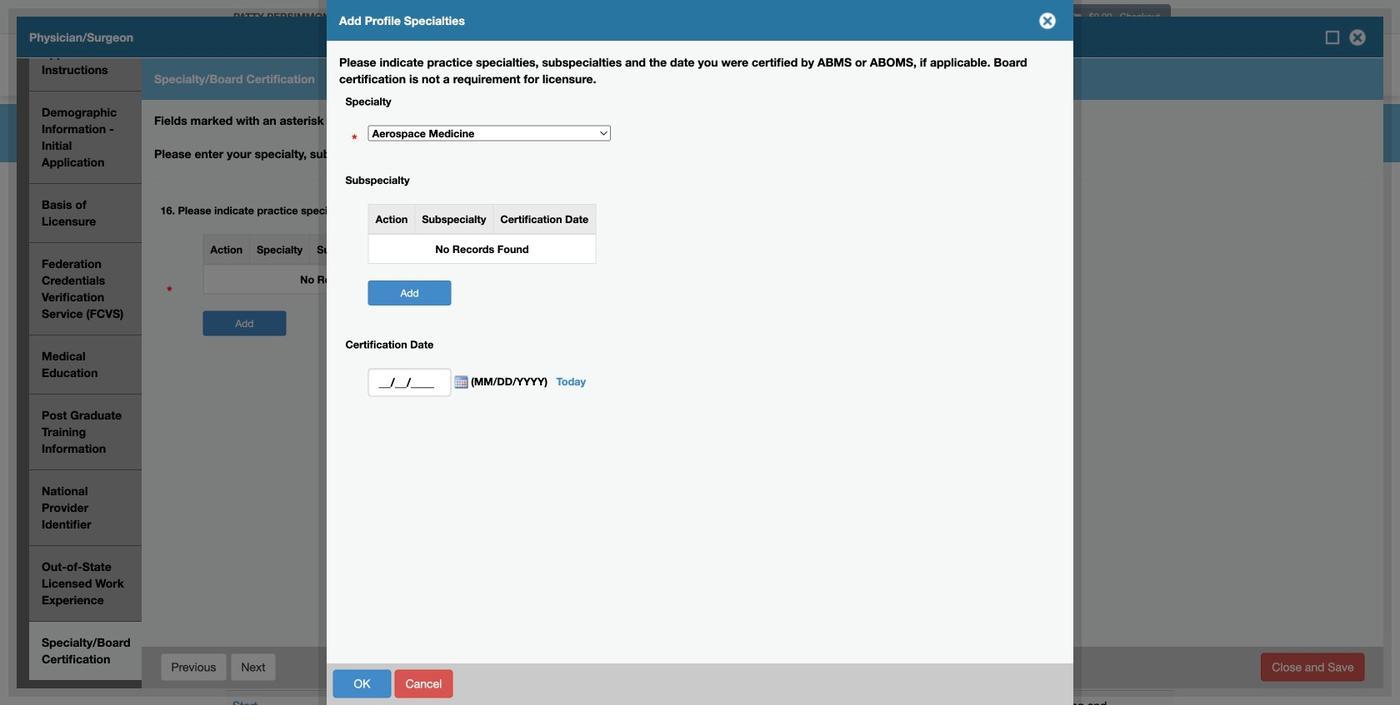 Task type: locate. For each thing, give the bounding box(es) containing it.
1 horizontal spatial close window image
[[1344, 24, 1371, 51]]

None image field
[[451, 376, 468, 390]]

0 horizontal spatial close window image
[[1034, 8, 1061, 34]]

None text field
[[368, 369, 451, 397]]

close window image
[[1034, 8, 1061, 34], [1344, 24, 1371, 51]]

None button
[[160, 654, 227, 682], [230, 654, 276, 682], [1261, 654, 1365, 682], [333, 671, 391, 699], [395, 671, 453, 699], [160, 654, 227, 682], [230, 654, 276, 682], [1261, 654, 1365, 682], [333, 671, 391, 699], [395, 671, 453, 699]]



Task type: vqa. For each thing, say whether or not it's contained in the screenshot.
option
no



Task type: describe. For each thing, give the bounding box(es) containing it.
<b><center>state of connecticut<br>
 online elicense website</center></b> image
[[225, 38, 424, 65]]

maximize/minimize image
[[1325, 29, 1341, 46]]



